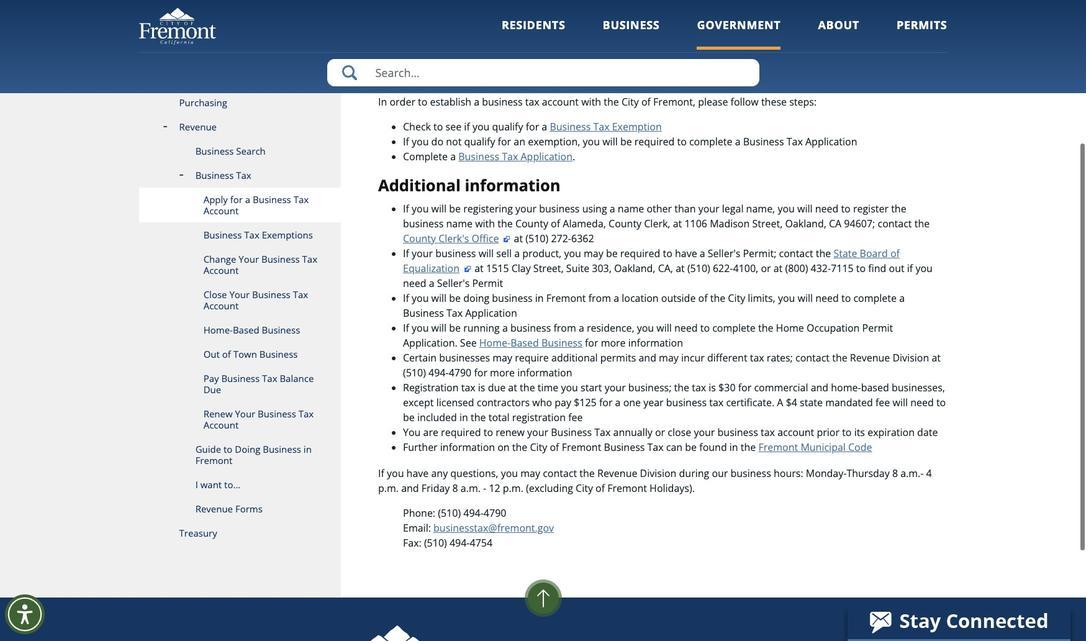 Task type: describe. For each thing, give the bounding box(es) containing it.
you down on
[[501, 467, 518, 480]]

you right 'limits,'
[[778, 291, 795, 305]]

a right sell
[[514, 247, 520, 260]]

treasury
[[179, 527, 217, 539]]

permit inside if you will be running a business from a residence, you will need to complete the home occupation permit application.  see
[[863, 321, 893, 335]]

pay
[[555, 396, 571, 410]]

feedback
[[839, 24, 875, 35]]

contractors
[[477, 396, 530, 410]]

business tax
[[195, 169, 251, 181]]

different
[[708, 351, 748, 365]]

at left (800)
[[774, 262, 783, 275]]

close
[[668, 426, 692, 439]]

business down county clerk's office 'link'
[[436, 247, 476, 260]]

if for if you will be registering your business using a name other than your legal name, you will need to register the business name with the county of alameda, county clerk, at 1106 madison street, oakland, ca 94607; contact the county clerk's office
[[403, 202, 409, 216]]

to up ca,
[[663, 247, 673, 260]]

of inside state board of equalization
[[891, 247, 900, 260]]

to up do
[[434, 120, 443, 133]]

of inside "if you have any questions, you may contact the revenue division during our business hours: monday-thursday 8 a.m.- 4 p.m. and friday 8 a.m. - 12 p.m. (excluding city of fremont holidays)."
[[596, 482, 605, 495]]

4790 inside certain businesses may require additional permits and may incur different tax rates; contact the revenue division at (510) 494-4790 for more information registration tax is due at the time you start your business; the tax is $30 for commercial and home-based businesses, except licensed contractors who pay $125 for a one year business tax certificate. a $4 state mandated fee will need to be included in the total registration fee you are required to renew your business tax annually or close your business tax account prior to its expiration date further information on the city of fremont business tax can be found in the fremont municipal code
[[449, 366, 472, 380]]

a left location at the top of the page
[[614, 291, 619, 305]]

(510) inside at 1515 clay street, suite 303, oakland, ca, at (510) 622-4100, or at (800) 432-7115 to find out if you need a seller's permit
[[688, 262, 710, 275]]

permit inside at 1515 clay street, suite 303, oakland, ca, at (510) 622-4100, or at (800) 432-7115 to find out if you need a seller's permit
[[472, 277, 503, 290]]

office
[[472, 232, 499, 246]]

seller's inside at 1515 clay street, suite 303, oakland, ca, at (510) 622-4100, or at (800) 432-7115 to find out if you need a seller's permit
[[437, 277, 470, 290]]

to down fremont,
[[677, 135, 687, 148]]

guide to doing business in fremont link
[[139, 437, 341, 473]]

or inside certain businesses may require additional permits and may incur different tax rates; contact the revenue division at (510) 494-4790 for more information registration tax is due at the time you start your business; the tax is $30 for commercial and home-based businesses, except licensed contractors who pay $125 for a one year business tax certificate. a $4 state mandated fee will need to be included in the total registration fee you are required to renew your business tax annually or close your business tax account prior to its expiration date further information on the city of fremont business tax can be found in the fremont municipal code
[[655, 426, 665, 439]]

doing
[[235, 443, 260, 455]]

legal
[[722, 202, 744, 216]]

business tax link
[[139, 163, 341, 188]]

will down additional
[[431, 202, 447, 216]]

account inside apply for a business tax account
[[204, 204, 239, 217]]

a up the exemption,
[[542, 120, 547, 133]]

the inside steps to create and pay your business tax account in order to establish a business tax account with the city of fremont, please follow these steps:
[[604, 95, 619, 108]]

(excluding
[[526, 482, 573, 495]]

town
[[233, 348, 257, 360]]

stay connected image
[[848, 604, 1070, 639]]

1 vertical spatial 494-
[[464, 506, 484, 520]]

other
[[647, 202, 672, 216]]

tax up licensed
[[461, 381, 476, 395]]

annually
[[613, 426, 653, 439]]

to left its
[[842, 426, 852, 439]]

certain businesses may require additional permits and may incur different tax rates; contact the revenue division at (510) 494-4790 for more information registration tax is due at the time you start your business; the tax is $30 for commercial and home-based businesses, except licensed contractors who pay $125 for a one year business tax certificate. a $4 state mandated fee will need to be included in the total registration fee you are required to renew your business tax annually or close your business tax account prior to its expiration date further information on the city of fremont business tax can be found in the fremont municipal code
[[403, 351, 946, 454]]

our
[[712, 467, 728, 480]]

to inside if you will be registering your business using a name other than your legal name, you will need to register the business name with the county of alameda, county clerk, at 1106 madison street, oakland, ca 94607; contact the county clerk's office
[[841, 202, 851, 216]]

information down business tax application link
[[465, 174, 561, 196]]

to up establish
[[425, 67, 442, 89]]

purchasing link
[[139, 91, 341, 115]]

business inside if you will be doing business in fremont from a location outside of the city limits, you will need to complete a business tax application
[[492, 291, 533, 305]]

will down if you will be doing business in fremont from a location outside of the city limits, you will need to complete a business tax application
[[657, 321, 672, 335]]

hours:
[[774, 467, 804, 480]]

4790 inside phone: (510) 494-4790 email: businesstax@fremont.gov fax: (510) 494-4754
[[484, 506, 507, 520]]

home- for home-based business for more information
[[479, 336, 511, 350]]

be up 303,
[[606, 247, 618, 260]]

your up 1106
[[699, 202, 720, 216]]

1 vertical spatial 8
[[453, 482, 458, 495]]

state
[[800, 396, 823, 410]]

in down licensed
[[460, 411, 468, 424]]

to right order
[[418, 95, 428, 108]]

feedback link
[[826, 24, 875, 35]]

tax inside business tax exemptions link
[[244, 229, 259, 241]]

found
[[700, 441, 727, 454]]

tax inside "business tax" link
[[236, 169, 251, 181]]

business inside if you will be running a business from a residence, you will need to complete the home occupation permit application.  see
[[511, 321, 551, 335]]

you down business tax exemption link
[[583, 135, 600, 148]]

tax down steps:
[[787, 135, 803, 148]]

0 horizontal spatial county
[[403, 232, 436, 246]]

using
[[582, 202, 607, 216]]

if for if you will be running a business from a residence, you will need to complete the home occupation permit application.  see
[[403, 321, 409, 335]]

residents link
[[502, 17, 566, 49]]

you down if you will be doing business in fremont from a location outside of the city limits, you will need to complete a business tax application
[[637, 321, 654, 335]]

you
[[403, 426, 421, 439]]

need inside if you will be running a business from a residence, you will need to complete the home occupation permit application.  see
[[675, 321, 698, 335]]

limits,
[[748, 291, 776, 305]]

business inside renew your business tax account
[[258, 407, 296, 420]]

the inside "if you have any questions, you may contact the revenue division during our business hours: monday-thursday 8 a.m.- 4 p.m. and friday 8 a.m. - 12 p.m. (excluding city of fremont holidays)."
[[580, 467, 595, 480]]

your down registration
[[527, 426, 549, 439]]

business up clerk's
[[403, 217, 444, 231]]

will right name,
[[798, 202, 813, 216]]

suite
[[566, 262, 590, 275]]

tax inside if you will be doing business in fremont from a location outside of the city limits, you will need to complete a business tax application
[[447, 306, 463, 320]]

application.
[[403, 336, 458, 350]]

its
[[855, 426, 865, 439]]

renew
[[204, 407, 233, 420]]

2 is from the left
[[709, 381, 716, 395]]

steps
[[378, 67, 421, 89]]

division inside "if you have any questions, you may contact the revenue division during our business hours: monday-thursday 8 a.m.- 4 p.m. and friday 8 a.m. - 12 p.m. (excluding city of fremont holidays)."
[[640, 467, 677, 480]]

0 vertical spatial more
[[601, 336, 626, 350]]

fremont municipal code link
[[759, 441, 872, 454]]

from inside if you will be doing business in fremont from a location outside of the city limits, you will need to complete a business tax application
[[589, 291, 611, 305]]

94607;
[[844, 217, 875, 231]]

and inside "if you have any questions, you may contact the revenue division during our business hours: monday-thursday 8 a.m.- 4 p.m. and friday 8 a.m. - 12 p.m. (excluding city of fremont holidays)."
[[401, 482, 419, 495]]

an
[[514, 135, 526, 148]]

government
[[697, 17, 781, 32]]

alameda,
[[563, 217, 606, 231]]

for inside apply for a business tax account
[[230, 193, 243, 206]]

you right name,
[[778, 202, 795, 216]]

contact inside certain businesses may require additional permits and may incur different tax rates; contact the revenue division at (510) 494-4790 for more information registration tax is due at the time you start your business; the tax is $30 for commercial and home-based businesses, except licensed contractors who pay $125 for a one year business tax certificate. a $4 state mandated fee will need to be included in the total registration fee you are required to renew your business tax annually or close your business tax account prior to its expiration date further information on the city of fremont business tax can be found in the fremont municipal code
[[796, 351, 830, 365]]

(510) down friday
[[438, 506, 461, 520]]

you inside at 1515 clay street, suite 303, oakland, ca, at (510) 622-4100, or at (800) 432-7115 to find out if you need a seller's permit
[[916, 262, 933, 275]]

a inside apply for a business tax account
[[245, 193, 250, 206]]

incur
[[681, 351, 705, 365]]

may left incur
[[659, 351, 679, 365]]

tax down 'certificate.'
[[761, 426, 775, 439]]

a inside if you will be registering your business using a name other than your legal name, you will need to register the business name with the county of alameda, county clerk, at 1106 madison street, oakland, ca 94607; contact the county clerk's office
[[610, 202, 615, 216]]

a down follow
[[735, 135, 741, 148]]

out of town business
[[204, 348, 298, 360]]

tax down $30
[[710, 396, 724, 410]]

business up close
[[666, 396, 707, 410]]

out of town business link
[[139, 342, 341, 366]]

+ link
[[924, 24, 938, 35]]

revenue inside revenue link
[[179, 121, 217, 133]]

will down equalization
[[431, 291, 447, 305]]

in inside "guide to doing business in fremont"
[[304, 443, 312, 455]]

at right due
[[508, 381, 517, 395]]

state board of equalization
[[403, 247, 900, 275]]

font
[[884, 24, 901, 35]]

a up home-based business for more information
[[579, 321, 584, 335]]

city inside "if you have any questions, you may contact the revenue division during our business hours: monday-thursday 8 a.m.- 4 p.m. and friday 8 a.m. - 12 p.m. (excluding city of fremont holidays)."
[[576, 482, 593, 495]]

division inside certain businesses may require additional permits and may incur different tax rates; contact the revenue division at (510) 494-4790 for more information registration tax is due at the time you start your business; the tax is $30 for commercial and home-based businesses, except licensed contractors who pay $125 for a one year business tax certificate. a $4 state mandated fee will need to be included in the total registration fee you are required to renew your business tax annually or close your business tax account prior to its expiration date further information on the city of fremont business tax can be found in the fremont municipal code
[[893, 351, 929, 365]]

2 vertical spatial 494-
[[450, 536, 470, 550]]

to...
[[224, 478, 241, 491]]

oakland, inside if you will be registering your business using a name other than your legal name, you will need to register the business name with the county of alameda, county clerk, at 1106 madison street, oakland, ca 94607; contact the county clerk's office
[[785, 217, 827, 231]]

see
[[446, 120, 462, 133]]

in right found
[[730, 441, 738, 454]]

change
[[204, 253, 236, 265]]

i want to... link
[[139, 473, 341, 497]]

check
[[403, 120, 431, 133]]

home- for home-based business
[[204, 324, 233, 336]]

a.m.
[[461, 482, 481, 495]]

home-based business
[[204, 324, 300, 336]]

tax left $30
[[692, 381, 706, 395]]

1106
[[685, 217, 708, 231]]

for up 'certificate.'
[[738, 381, 752, 395]]

tax down an
[[502, 149, 518, 163]]

Search text field
[[327, 59, 759, 86]]

permits
[[897, 17, 948, 32]]

at 1515 clay street, suite 303, oakland, ca, at (510) 622-4100, or at (800) 432-7115 to find out if you need a seller's permit
[[403, 262, 933, 290]]

businesses,
[[892, 381, 945, 395]]

for left an
[[498, 135, 511, 148]]

permits
[[601, 351, 636, 365]]

apply
[[204, 193, 228, 206]]

of inside if you will be doing business in fremont from a location outside of the city limits, you will need to complete a business tax application
[[699, 291, 708, 305]]

to inside if you will be doing business in fremont from a location outside of the city limits, you will need to complete a business tax application
[[842, 291, 851, 305]]

have inside "if you have any questions, you may contact the revenue division during our business hours: monday-thursday 8 a.m.- 4 p.m. and friday 8 a.m. - 12 p.m. (excluding city of fremont holidays)."
[[407, 467, 429, 480]]

in inside if you will be doing business in fremont from a location outside of the city limits, you will need to complete a business tax application
[[535, 291, 544, 305]]

tax left exemption
[[593, 120, 610, 133]]

year
[[644, 396, 664, 410]]

the inside if you will be doing business in fremont from a location outside of the city limits, you will need to complete a business tax application
[[710, 291, 726, 305]]

if inside at 1515 clay street, suite 303, oakland, ca, at (510) 622-4100, or at (800) 432-7115 to find out if you need a seller's permit
[[907, 262, 913, 275]]

the inside if you will be running a business from a residence, you will need to complete the home occupation permit application.  see
[[758, 321, 774, 335]]

business inside the close your business tax account
[[252, 288, 291, 301]]

your up equalization
[[412, 247, 433, 260]]

0 horizontal spatial home-based business link
[[139, 318, 341, 342]]

tax left can
[[648, 441, 664, 454]]

if for if you will be doing business in fremont from a location outside of the city limits, you will need to complete a business tax application
[[403, 291, 409, 305]]

clay
[[512, 262, 531, 275]]

a
[[777, 396, 784, 410]]

mandated
[[826, 396, 873, 410]]

tax inside steps to create and pay your business tax account in order to establish a business tax account with the city of fremont, please follow these steps:
[[685, 67, 713, 89]]

you inside certain businesses may require additional permits and may incur different tax rates; contact the revenue division at (510) 494-4790 for more information registration tax is due at the time you start your business; the tax is $30 for commercial and home-based businesses, except licensed contractors who pay $125 for a one year business tax certificate. a $4 state mandated fee will need to be included in the total registration fee you are required to renew your business tax annually or close your business tax account prior to its expiration date further information on the city of fremont business tax can be found in the fremont municipal code
[[561, 381, 578, 395]]

fremont inside if you will be doing business in fremont from a location outside of the city limits, you will need to complete a business tax application
[[547, 291, 586, 305]]

fremont up hours:
[[759, 441, 798, 454]]

included
[[417, 411, 457, 424]]

if you will be running a business from a residence, you will need to complete the home occupation permit application.  see
[[403, 321, 893, 350]]

your up found
[[694, 426, 715, 439]]

2 p.m. from the left
[[503, 482, 524, 495]]

2 horizontal spatial county
[[609, 217, 642, 231]]

to down total
[[484, 426, 493, 439]]

pay business tax balance due
[[204, 372, 314, 396]]

county clerk's office link
[[403, 232, 512, 246]]

6362
[[571, 232, 594, 246]]

if you will be registering your business using a name other than your legal name, you will need to register the business name with the county of alameda, county clerk, at 1106 madison street, oakland, ca 94607; contact the county clerk's office
[[403, 202, 930, 246]]

complete inside if you will be running a business from a residence, you will need to complete the home occupation permit application.  see
[[713, 321, 756, 335]]

(510) up product,
[[526, 232, 549, 246]]

will up the application.
[[431, 321, 447, 335]]

close your business tax account
[[204, 288, 308, 312]]

questions,
[[451, 467, 498, 480]]

for up the exemption,
[[526, 120, 539, 133]]

will down office
[[479, 247, 494, 260]]

fremont down $125
[[562, 441, 602, 454]]

balance
[[280, 372, 314, 385]]

a inside certain businesses may require additional permits and may incur different tax rates; contact the revenue division at (510) 494-4790 for more information registration tax is due at the time you start your business; the tax is $30 for commercial and home-based businesses, except licensed contractors who pay $125 for a one year business tax certificate. a $4 state mandated fee will need to be included in the total registration fee you are required to renew your business tax annually or close your business tax account prior to its expiration date further information on the city of fremont business tax can be found in the fremont municipal code
[[615, 396, 621, 410]]

your for change your business tax account
[[239, 253, 259, 265]]

of inside steps to create and pay your business tax account in order to establish a business tax account with the city of fremont, please follow these steps:
[[642, 95, 651, 108]]

need inside certain businesses may require additional permits and may incur different tax rates; contact the revenue division at (510) 494-4790 for more information registration tax is due at the time you start your business; the tax is $30 for commercial and home-based businesses, except licensed contractors who pay $125 for a one year business tax certificate. a $4 state mandated fee will need to be included in the total registration fee you are required to renew your business tax annually or close your business tax account prior to its expiration date further information on the city of fremont business tax can be found in the fremont municipal code
[[911, 396, 934, 410]]

(510) right fax:
[[424, 536, 447, 550]]

you down equalization
[[412, 291, 429, 305]]

name,
[[746, 202, 775, 216]]

be inside if you will be running a business from a residence, you will need to complete the home occupation permit application.  see
[[449, 321, 461, 335]]

business inside steps to create and pay your business tax account in order to establish a business tax account with the city of fremont, please follow these steps:
[[482, 95, 523, 108]]

be inside check to see if you qualify for a business tax exemption if you do not qualify for an exemption, you will be required to complete a business tax application complete a business tax application .
[[620, 135, 632, 148]]

at up businesses, in the right of the page
[[932, 351, 941, 365]]

1 vertical spatial name
[[446, 217, 473, 231]]

$125
[[574, 396, 597, 410]]

to inside at 1515 clay street, suite 303, oakland, ca, at (510) 622-4100, or at (800) 432-7115 to find out if you need a seller's permit
[[857, 262, 866, 275]]

account for renew your business tax account
[[204, 419, 239, 431]]

business inside if you will be doing business in fremont from a location outside of the city limits, you will need to complete a business tax application
[[403, 306, 444, 320]]

order
[[390, 95, 416, 108]]

time
[[538, 381, 559, 395]]

at left 1515
[[475, 262, 484, 275]]

303,
[[592, 262, 612, 275]]

expiration
[[868, 426, 915, 439]]

account inside steps to create and pay your business tax account in order to establish a business tax account with the city of fremont, please follow these steps:
[[718, 67, 783, 89]]

you down check
[[412, 135, 429, 148]]

a inside at 1515 clay street, suite 303, oakland, ca, at (510) 622-4100, or at (800) 432-7115 to find out if you need a seller's permit
[[429, 277, 435, 290]]

fremont inside "guide to doing business in fremont"
[[195, 454, 233, 467]]

0 vertical spatial name
[[618, 202, 644, 216]]

a down out
[[900, 291, 905, 305]]

a right the running
[[502, 321, 508, 335]]

business up the alameda,
[[539, 202, 580, 216]]

for right $125
[[599, 396, 613, 410]]

will down (800)
[[798, 291, 813, 305]]

residents
[[502, 17, 566, 32]]

if for if you have any questions, you may contact the revenue division during our business hours: monday-thursday 8 a.m.- 4 p.m. and friday 8 a.m. - 12 p.m. (excluding city of fremont holidays).
[[378, 467, 384, 480]]

based
[[861, 381, 889, 395]]

tax inside change your business tax account
[[302, 253, 317, 265]]

at up product,
[[514, 232, 523, 246]]

information up time
[[518, 366, 572, 380]]

for down businesses
[[474, 366, 488, 380]]

businesses
[[439, 351, 490, 365]]

1 vertical spatial qualify
[[464, 135, 495, 148]]

be up you
[[403, 411, 415, 424]]

for up additional at the right of page
[[585, 336, 598, 350]]

tax left rates;
[[750, 351, 765, 365]]

tax inside renew your business tax account
[[299, 407, 314, 420]]

1 is from the left
[[478, 381, 485, 395]]

registration
[[403, 381, 459, 395]]

additional
[[552, 351, 598, 365]]

required inside certain businesses may require additional permits and may incur different tax rates; contact the revenue division at (510) 494-4790 for more information registration tax is due at the time you start your business; the tax is $30 for commercial and home-based businesses, except licensed contractors who pay $125 for a one year business tax certificate. a $4 state mandated fee will need to be included in the total registration fee you are required to renew your business tax annually or close your business tax account prior to its expiration date further information on the city of fremont business tax can be found in the fremont municipal code
[[441, 426, 481, 439]]

account inside certain businesses may require additional permits and may incur different tax rates; contact the revenue division at (510) 494-4790 for more information registration tax is due at the time you start your business; the tax is $30 for commercial and home-based businesses, except licensed contractors who pay $125 for a one year business tax certificate. a $4 state mandated fee will need to be included in the total registration fee you are required to renew your business tax annually or close your business tax account prior to its expiration date further information on the city of fremont business tax can be found in the fremont municipal code
[[778, 426, 815, 439]]

you up suite
[[564, 247, 581, 260]]

code
[[849, 441, 872, 454]]

pay inside pay business tax balance due
[[204, 372, 219, 385]]

your inside steps to create and pay your business tax account in order to establish a business tax account with the city of fremont, please follow these steps:
[[570, 67, 608, 89]]

need inside if you will be registering your business using a name other than your legal name, you will need to register the business name with the county of alameda, county clerk, at 1106 madison street, oakland, ca 94607; contact the county clerk's office
[[815, 202, 839, 216]]



Task type: vqa. For each thing, say whether or not it's contained in the screenshot.
the topmost -
yes



Task type: locate. For each thing, give the bounding box(es) containing it.
friday
[[422, 482, 450, 495]]

will inside check to see if you qualify for a business tax exemption if you do not qualify for an exemption, you will be required to complete a business tax application complete a business tax application .
[[603, 135, 618, 148]]

you right see
[[473, 120, 490, 133]]

a right using
[[610, 202, 615, 216]]

tax down apply for a business tax account
[[244, 229, 259, 241]]

be down the additional information
[[449, 202, 461, 216]]

may left the require
[[493, 351, 512, 365]]

0 horizontal spatial p.m.
[[378, 482, 399, 495]]

1515
[[486, 262, 509, 275]]

0 horizontal spatial 4790
[[449, 366, 472, 380]]

be inside if you will be doing business in fremont from a location outside of the city limits, you will need to complete a business tax application
[[449, 291, 461, 305]]

tax
[[525, 95, 540, 108], [750, 351, 765, 365], [461, 381, 476, 395], [692, 381, 706, 395], [710, 396, 724, 410], [761, 426, 775, 439]]

pay
[[537, 67, 566, 89], [204, 372, 219, 385]]

sell
[[497, 247, 512, 260]]

home- inside 'columnusercontrol3' main content
[[479, 336, 511, 350]]

columnusercontrol3 main content
[[341, 0, 950, 598]]

0 vertical spatial have
[[675, 247, 697, 260]]

revenue forms link
[[139, 497, 341, 521]]

be right can
[[685, 441, 697, 454]]

close
[[204, 288, 227, 301]]

to down 7115
[[842, 291, 851, 305]]

0 vertical spatial 494-
[[429, 366, 449, 380]]

have left any
[[407, 467, 429, 480]]

if for if your business will sell a product, you may be required to have a seller's permit; contact the
[[403, 247, 409, 260]]

your inside the close your business tax account
[[229, 288, 250, 301]]

1 horizontal spatial fee
[[876, 396, 890, 410]]

2 horizontal spatial application
[[806, 135, 858, 148]]

ca,
[[658, 262, 673, 275]]

madison
[[710, 217, 750, 231]]

need inside if you will be doing business in fremont from a location outside of the city limits, you will need to complete a business tax application
[[816, 291, 839, 305]]

tax up please
[[685, 67, 713, 89]]

more down residence,
[[601, 336, 626, 350]]

if down additional
[[403, 202, 409, 216]]

fremont up want
[[195, 454, 233, 467]]

revenue inside "if you have any questions, you may contact the revenue division during our business hours: monday-thursday 8 a.m.- 4 p.m. and friday 8 a.m. - 12 p.m. (excluding city of fremont holidays)."
[[598, 467, 638, 480]]

0 horizontal spatial seller's
[[437, 277, 470, 290]]

fremont,
[[654, 95, 696, 108]]

of inside out of town business link
[[222, 348, 231, 360]]

1 horizontal spatial pay
[[537, 67, 566, 89]]

revenue forms
[[195, 503, 263, 515]]

pay down out
[[204, 372, 219, 385]]

if inside check to see if you qualify for a business tax exemption if you do not qualify for an exemption, you will be required to complete a business tax application complete a business tax application .
[[403, 135, 409, 148]]

contact inside "if you have any questions, you may contact the revenue division during our business hours: monday-thursday 8 a.m.- 4 p.m. and friday 8 a.m. - 12 p.m. (excluding city of fremont holidays)."
[[543, 467, 577, 480]]

0 horizontal spatial permit
[[472, 277, 503, 290]]

272-
[[551, 232, 571, 246]]

494- down businesstax@fremont.gov link
[[450, 536, 470, 550]]

application down the exemption,
[[521, 149, 573, 163]]

account inside the close your business tax account
[[204, 299, 239, 312]]

0 horizontal spatial pay
[[204, 372, 219, 385]]

1 horizontal spatial permit
[[863, 321, 893, 335]]

revenue up based
[[850, 351, 890, 365]]

0 horizontal spatial based
[[233, 324, 259, 336]]

business inside "if you have any questions, you may contact the revenue division during our business hours: monday-thursday 8 a.m.- 4 p.m. and friday 8 a.m. - 12 p.m. (excluding city of fremont holidays)."
[[731, 467, 771, 480]]

search
[[236, 145, 266, 157]]

0 horizontal spatial street,
[[534, 262, 564, 275]]

1 horizontal spatial name
[[618, 202, 644, 216]]

contact right rates;
[[796, 351, 830, 365]]

you down further
[[387, 467, 404, 480]]

application up the running
[[465, 306, 517, 320]]

account up guide
[[204, 419, 239, 431]]

0 vertical spatial qualify
[[492, 120, 523, 133]]

size:
[[903, 24, 920, 35]]

0 horizontal spatial account
[[542, 95, 579, 108]]

0 vertical spatial required
[[635, 135, 675, 148]]

1 vertical spatial application
[[521, 149, 573, 163]]

required down exemption
[[635, 135, 675, 148]]

1 vertical spatial with
[[475, 217, 495, 231]]

fremont inside "if you have any questions, you may contact the revenue division during our business hours: monday-thursday 8 a.m.- 4 p.m. and friday 8 a.m. - 12 p.m. (excluding city of fremont holidays)."
[[608, 482, 647, 495]]

from
[[589, 291, 611, 305], [554, 321, 576, 335]]

1 horizontal spatial county
[[516, 217, 548, 231]]

1 horizontal spatial is
[[709, 381, 716, 395]]

0 horizontal spatial division
[[640, 467, 677, 480]]

(510) down certain
[[403, 366, 426, 380]]

fee
[[876, 396, 890, 410], [568, 411, 583, 424]]

of right outside
[[699, 291, 708, 305]]

1 vertical spatial -
[[483, 482, 487, 495]]

email:
[[403, 521, 431, 535]]

tax down exemptions
[[302, 253, 317, 265]]

0 horizontal spatial more
[[490, 366, 515, 380]]

you up the application.
[[412, 321, 429, 335]]

tax up exemptions
[[294, 193, 309, 206]]

for right apply at left
[[230, 193, 243, 206]]

will
[[603, 135, 618, 148], [431, 202, 447, 216], [798, 202, 813, 216], [479, 247, 494, 260], [431, 291, 447, 305], [798, 291, 813, 305], [431, 321, 447, 335], [657, 321, 672, 335], [893, 396, 908, 410]]

monday-
[[806, 467, 847, 480]]

from inside if you will be running a business from a residence, you will need to complete the home occupation permit application.  see
[[554, 321, 576, 335]]

phone: (510) 494-4790 email: businesstax@fremont.gov fax: (510) 494-4754
[[403, 506, 554, 550]]

ca
[[829, 217, 842, 231]]

complete inside if you will be doing business in fremont from a location outside of the city limits, you will need to complete a business tax application
[[854, 291, 897, 305]]

permit;
[[743, 247, 777, 260]]

1 horizontal spatial home-based business link
[[479, 336, 583, 350]]

0 horizontal spatial if
[[464, 120, 470, 133]]

your down business tax exemptions link
[[239, 253, 259, 265]]

(510) inside certain businesses may require additional permits and may incur different tax rates; contact the revenue division at (510) 494-4790 for more information registration tax is due at the time you start your business; the tax is $30 for commercial and home-based businesses, except licensed contractors who pay $125 for a one year business tax certificate. a $4 state mandated fee will need to be included in the total registration fee you are required to renew your business tax annually or close your business tax account prior to its expiration date further information on the city of fremont business tax can be found in the fremont municipal code
[[403, 366, 426, 380]]

of inside certain businesses may require additional permits and may incur different tax rates; contact the revenue division at (510) 494-4790 for more information registration tax is due at the time you start your business; the tax is $30 for commercial and home-based businesses, except licensed contractors who pay $125 for a one year business tax certificate. a $4 state mandated fee will need to be included in the total registration fee you are required to renew your business tax annually or close your business tax account prior to its expiration date further information on the city of fremont business tax can be found in the fremont municipal code
[[550, 441, 559, 454]]

1 vertical spatial oakland,
[[614, 262, 656, 275]]

2 vertical spatial complete
[[713, 321, 756, 335]]

in
[[378, 95, 387, 108]]

business
[[603, 17, 660, 32], [612, 67, 681, 89], [550, 120, 591, 133], [743, 135, 784, 148], [195, 145, 234, 157], [459, 149, 499, 163], [195, 169, 234, 181], [253, 193, 291, 206], [204, 229, 242, 241], [261, 253, 300, 265], [252, 288, 291, 301], [403, 306, 444, 320], [262, 324, 300, 336], [542, 336, 583, 350], [259, 348, 298, 360], [221, 372, 260, 385], [258, 407, 296, 420], [551, 426, 592, 439], [604, 441, 645, 454], [263, 443, 301, 455]]

p.m. right 12
[[503, 482, 524, 495]]

$30
[[719, 381, 736, 395]]

1 horizontal spatial division
[[893, 351, 929, 365]]

0 horizontal spatial 8
[[453, 482, 458, 495]]

tax down change your business tax account
[[293, 288, 308, 301]]

0 horizontal spatial is
[[478, 381, 485, 395]]

0 vertical spatial application
[[806, 135, 858, 148]]

your for close your business tax account
[[229, 288, 250, 301]]

fremont left holidays).
[[608, 482, 647, 495]]

at
[[673, 217, 682, 231], [514, 232, 523, 246], [475, 262, 484, 275], [676, 262, 685, 275], [774, 262, 783, 275], [932, 351, 941, 365], [508, 381, 517, 395]]

1 horizontal spatial from
[[589, 291, 611, 305]]

your right renew
[[235, 407, 255, 420]]

0 vertical spatial 4790
[[449, 366, 472, 380]]

1 horizontal spatial or
[[761, 262, 771, 275]]

1 horizontal spatial 8
[[893, 467, 898, 480]]

oakland, down if your business will sell a product, you may be required to have a seller's permit; contact the
[[614, 262, 656, 275]]

business inside "guide to doing business in fremont"
[[263, 443, 301, 455]]

business up found
[[718, 426, 758, 439]]

have up at 1515 clay street, suite 303, oakland, ca, at (510) 622-4100, or at (800) 432-7115 to find out if you need a seller's permit
[[675, 247, 697, 260]]

and inside steps to create and pay your business tax account in order to establish a business tax account with the city of fremont, please follow these steps:
[[503, 67, 533, 89]]

p.m.
[[378, 482, 399, 495], [503, 482, 524, 495]]

1 horizontal spatial more
[[601, 336, 626, 350]]

622-
[[713, 262, 733, 275]]

your right registering
[[516, 202, 537, 216]]

a down not
[[450, 149, 456, 163]]

your
[[570, 67, 608, 89], [239, 253, 259, 265], [229, 288, 250, 301], [235, 407, 255, 420]]

permit
[[472, 277, 503, 290], [863, 321, 893, 335]]

more up due
[[490, 366, 515, 380]]

street, down product,
[[534, 262, 564, 275]]

(800)
[[785, 262, 808, 275]]

may
[[584, 247, 604, 260], [493, 351, 512, 365], [659, 351, 679, 365], [521, 467, 540, 480]]

at right ca,
[[676, 262, 685, 275]]

0 vertical spatial 8
[[893, 467, 898, 480]]

0 horizontal spatial oakland,
[[614, 262, 656, 275]]

494- up registration
[[429, 366, 449, 380]]

0 vertical spatial pay
[[537, 67, 566, 89]]

your inside change your business tax account
[[239, 253, 259, 265]]

a left one
[[615, 396, 621, 410]]

of right out
[[222, 348, 231, 360]]

to inside "guide to doing business in fremont"
[[224, 443, 233, 455]]

if you will be doing business in fremont from a location outside of the city limits, you will need to complete a business tax application
[[403, 291, 905, 320]]

0 horizontal spatial application
[[465, 306, 517, 320]]

a inside steps to create and pay your business tax account in order to establish a business tax account with the city of fremont, please follow these steps:
[[474, 95, 480, 108]]

1 vertical spatial seller's
[[437, 277, 470, 290]]

0 vertical spatial if
[[464, 120, 470, 133]]

of down registration
[[550, 441, 559, 454]]

0 vertical spatial with
[[582, 95, 601, 108]]

based for home-based business
[[233, 324, 259, 336]]

or down "permit;"
[[761, 262, 771, 275]]

i want to...
[[195, 478, 241, 491]]

name
[[618, 202, 644, 216], [446, 217, 473, 231]]

city inside certain businesses may require additional permits and may incur different tax rates; contact the revenue division at (510) 494-4790 for more information registration tax is due at the time you start your business; the tax is $30 for commercial and home-based businesses, except licensed contractors who pay $125 for a one year business tax certificate. a $4 state mandated fee will need to be included in the total registration fee you are required to renew your business tax annually or close your business tax account prior to its expiration date further information on the city of fremont business tax can be found in the fremont municipal code
[[530, 441, 547, 454]]

permit down 1515
[[472, 277, 503, 290]]

at (510) 272-6362
[[512, 232, 594, 246]]

0 vertical spatial fee
[[876, 396, 890, 410]]

with up office
[[475, 217, 495, 231]]

1 vertical spatial street,
[[534, 262, 564, 275]]

if
[[403, 135, 409, 148], [403, 202, 409, 216], [403, 247, 409, 260], [403, 291, 409, 305], [403, 321, 409, 335], [378, 467, 384, 480]]

0 vertical spatial from
[[589, 291, 611, 305]]

you right out
[[916, 262, 933, 275]]

complete up different
[[713, 321, 756, 335]]

business inside steps to create and pay your business tax account in order to establish a business tax account with the city of fremont, please follow these steps:
[[612, 67, 681, 89]]

residence,
[[587, 321, 635, 335]]

business inside change your business tax account
[[261, 253, 300, 265]]

494- down 'a.m.'
[[464, 506, 484, 520]]

if inside "if you have any questions, you may contact the revenue division during our business hours: monday-thursday 8 a.m.- 4 p.m. and friday 8 a.m. - 12 p.m. (excluding city of fremont holidays)."
[[378, 467, 384, 480]]

may inside "if you have any questions, you may contact the revenue division during our business hours: monday-thursday 8 a.m.- 4 p.m. and friday 8 a.m. - 12 p.m. (excluding city of fremont holidays)."
[[521, 467, 540, 480]]

account up follow
[[718, 67, 783, 89]]

1 horizontal spatial with
[[582, 95, 601, 108]]

will down business tax exemption link
[[603, 135, 618, 148]]

1 horizontal spatial based
[[511, 336, 539, 350]]

1 horizontal spatial seller's
[[708, 247, 741, 260]]

required inside check to see if you qualify for a business tax exemption if you do not qualify for an exemption, you will be required to complete a business tax application complete a business tax application .
[[635, 135, 675, 148]]

if inside if you will be doing business in fremont from a location outside of the city limits, you will need to complete a business tax application
[[403, 291, 409, 305]]

complete inside check to see if you qualify for a business tax exemption if you do not qualify for an exemption, you will be required to complete a business tax application complete a business tax application .
[[689, 135, 733, 148]]

494-
[[429, 366, 449, 380], [464, 506, 484, 520], [450, 536, 470, 550]]

account for close your business tax account
[[204, 299, 239, 312]]

and up state
[[811, 381, 829, 395]]

and down if you will be running a business from a residence, you will need to complete the home occupation permit application.  see
[[639, 351, 657, 365]]

1 vertical spatial have
[[407, 467, 429, 480]]

0 vertical spatial account
[[542, 95, 579, 108]]

pay inside steps to create and pay your business tax account in order to establish a business tax account with the city of fremont, please follow these steps:
[[537, 67, 566, 89]]

2 vertical spatial required
[[441, 426, 481, 439]]

0 horizontal spatial -
[[483, 482, 487, 495]]

0 vertical spatial oakland,
[[785, 217, 827, 231]]

to down businesses, in the right of the page
[[937, 396, 946, 410]]

0 vertical spatial -
[[948, 24, 950, 35]]

to inside if you will be running a business from a residence, you will need to complete the home occupation permit application.  see
[[700, 321, 710, 335]]

business up the require
[[511, 321, 551, 335]]

1 vertical spatial pay
[[204, 372, 219, 385]]

account inside renew your business tax account
[[204, 419, 239, 431]]

1 vertical spatial account
[[778, 426, 815, 439]]

more
[[601, 336, 626, 350], [490, 366, 515, 380]]

0 vertical spatial street,
[[753, 217, 783, 231]]

information up questions,
[[440, 441, 495, 454]]

0 horizontal spatial home-
[[204, 324, 233, 336]]

to up 'ca' at right top
[[841, 202, 851, 216]]

1 vertical spatial 4790
[[484, 506, 507, 520]]

if inside check to see if you qualify for a business tax exemption if you do not qualify for an exemption, you will be required to complete a business tax application complete a business tax application .
[[464, 120, 470, 133]]

out
[[204, 348, 220, 360]]

city inside steps to create and pay your business tax account in order to establish a business tax account with the city of fremont, please follow these steps:
[[622, 95, 639, 108]]

0 horizontal spatial fee
[[568, 411, 583, 424]]

1 horizontal spatial application
[[521, 149, 573, 163]]

business link
[[603, 17, 660, 49]]

0 horizontal spatial with
[[475, 217, 495, 231]]

1 horizontal spatial street,
[[753, 217, 783, 231]]

business inside pay business tax balance due
[[221, 372, 260, 385]]

application
[[806, 135, 858, 148], [521, 149, 573, 163], [465, 306, 517, 320]]

p.m. left friday
[[378, 482, 399, 495]]

street, inside at 1515 clay street, suite 303, oakland, ca, at (510) 622-4100, or at (800) 432-7115 to find out if you need a seller's permit
[[534, 262, 564, 275]]

revenue inside revenue forms link
[[195, 503, 233, 515]]

with inside if you will be registering your business using a name other than your legal name, you will need to register the business name with the county of alameda, county clerk, at 1106 madison street, oakland, ca 94607; contact the county clerk's office
[[475, 217, 495, 231]]

4790
[[449, 366, 472, 380], [484, 506, 507, 520]]

product,
[[523, 247, 562, 260]]

account inside steps to create and pay your business tax account in order to establish a business tax account with the city of fremont, please follow these steps:
[[542, 95, 579, 108]]

can
[[666, 441, 683, 454]]

1 horizontal spatial 4790
[[484, 506, 507, 520]]

require
[[515, 351, 549, 365]]

information down if you will be doing business in fremont from a location outside of the city limits, you will need to complete a business tax application
[[628, 336, 683, 350]]

(510) left 622- at top
[[688, 262, 710, 275]]

1 horizontal spatial if
[[907, 262, 913, 275]]

during
[[679, 467, 710, 480]]

in
[[535, 291, 544, 305], [460, 411, 468, 424], [730, 441, 738, 454], [304, 443, 312, 455]]

tax inside apply for a business tax account
[[294, 193, 309, 206]]

1 vertical spatial complete
[[854, 291, 897, 305]]

need inside at 1515 clay street, suite 303, oakland, ca, at (510) 622-4100, or at (800) 432-7115 to find out if you need a seller's permit
[[403, 277, 426, 290]]

your up one
[[605, 381, 626, 395]]

business search link
[[139, 139, 341, 163]]

registering
[[464, 202, 513, 216]]

seller's
[[708, 247, 741, 260], [437, 277, 470, 290]]

account up home-based business at the bottom left of the page
[[204, 299, 239, 312]]

due
[[488, 381, 506, 395]]

you up pay
[[561, 381, 578, 395]]

on
[[498, 441, 510, 454]]

do
[[431, 135, 444, 148]]

if inside if you will be running a business from a residence, you will need to complete the home occupation permit application.  see
[[403, 321, 409, 335]]

1 vertical spatial if
[[907, 262, 913, 275]]

exemptions
[[262, 229, 313, 241]]

more inside certain businesses may require additional permits and may incur different tax rates; contact the revenue division at (510) 494-4790 for more information registration tax is due at the time you start your business; the tax is $30 for commercial and home-based businesses, except licensed contractors who pay $125 for a one year business tax certificate. a $4 state mandated fee will need to be included in the total registration fee you are required to renew your business tax annually or close your business tax account prior to its expiration date further information on the city of fremont business tax can be found in the fremont municipal code
[[490, 366, 515, 380]]

0 vertical spatial complete
[[689, 135, 733, 148]]

city inside if you will be doing business in fremont from a location outside of the city limits, you will need to complete a business tax application
[[728, 291, 746, 305]]

information
[[465, 174, 561, 196], [628, 336, 683, 350], [518, 366, 572, 380], [440, 441, 495, 454]]

4754
[[470, 536, 493, 550]]

account for change your business tax account
[[204, 264, 239, 276]]

registration
[[512, 411, 566, 424]]

of inside if you will be registering your business using a name other than your legal name, you will need to register the business name with the county of alameda, county clerk, at 1106 madison street, oakland, ca 94607; contact the county clerk's office
[[551, 217, 560, 231]]

0 vertical spatial or
[[761, 262, 771, 275]]

4
[[927, 467, 932, 480]]

rates;
[[767, 351, 793, 365]]

your for renew your business tax account
[[235, 407, 255, 420]]

except
[[403, 396, 434, 410]]

revenue down the purchasing
[[179, 121, 217, 133]]

is
[[478, 381, 485, 395], [709, 381, 716, 395]]

1 horizontal spatial p.m.
[[503, 482, 524, 495]]

1 p.m. from the left
[[378, 482, 399, 495]]

be inside if you will be registering your business using a name other than your legal name, you will need to register the business name with the county of alameda, county clerk, at 1106 madison street, oakland, ca 94607; contact the county clerk's office
[[449, 202, 461, 216]]

business right our
[[731, 467, 771, 480]]

county up at (510) 272-6362
[[516, 217, 548, 231]]

1 horizontal spatial oakland,
[[785, 217, 827, 231]]

oakland, inside at 1515 clay street, suite 303, oakland, ca, at (510) 622-4100, or at (800) 432-7115 to find out if you need a seller's permit
[[614, 262, 656, 275]]

1 vertical spatial division
[[640, 467, 677, 480]]

revenue inside certain businesses may require additional permits and may incur different tax rates; contact the revenue division at (510) 494-4790 for more information registration tax is due at the time you start your business; the tax is $30 for commercial and home-based businesses, except licensed contractors who pay $125 for a one year business tax certificate. a $4 state mandated fee will need to be included in the total registration fee you are required to renew your business tax annually or close your business tax account prior to its expiration date further information on the city of fremont business tax can be found in the fremont municipal code
[[850, 351, 890, 365]]

- inside "if you have any questions, you may contact the revenue division during our business hours: monday-thursday 8 a.m.- 4 p.m. and friday 8 a.m. - 12 p.m. (excluding city of fremont holidays)."
[[483, 482, 487, 495]]

home-based business for more information
[[479, 336, 683, 350]]

1 vertical spatial required
[[620, 247, 661, 260]]

establish
[[430, 95, 472, 108]]

pay down residents link
[[537, 67, 566, 89]]

1 vertical spatial from
[[554, 321, 576, 335]]

if right see
[[464, 120, 470, 133]]

you down additional
[[412, 202, 429, 216]]

0 vertical spatial division
[[893, 351, 929, 365]]

0 horizontal spatial have
[[407, 467, 429, 480]]

tax inside steps to create and pay your business tax account in order to establish a business tax account with the city of fremont, please follow these steps:
[[525, 95, 540, 108]]

432-
[[811, 262, 831, 275]]

0 horizontal spatial from
[[554, 321, 576, 335]]

application inside if you will be doing business in fremont from a location outside of the city limits, you will need to complete a business tax application
[[465, 306, 517, 320]]

may up 303,
[[584, 247, 604, 260]]

of up out
[[891, 247, 900, 260]]

may up (excluding
[[521, 467, 540, 480]]

1 vertical spatial more
[[490, 366, 515, 380]]

street, inside if you will be registering your business using a name other than your legal name, you will need to register the business name with the county of alameda, county clerk, at 1106 madison street, oakland, ca 94607; contact the county clerk's office
[[753, 217, 783, 231]]

running
[[464, 321, 500, 335]]

0 horizontal spatial or
[[655, 426, 665, 439]]

1 horizontal spatial have
[[675, 247, 697, 260]]

0 vertical spatial permit
[[472, 277, 503, 290]]

0 horizontal spatial name
[[446, 217, 473, 231]]

home-based business link up the require
[[479, 336, 583, 350]]

these
[[761, 95, 787, 108]]

at inside if you will be registering your business using a name other than your legal name, you will need to register the business name with the county of alameda, county clerk, at 1106 madison street, oakland, ca 94607; contact the county clerk's office
[[673, 217, 682, 231]]

a down 1106
[[700, 247, 705, 260]]

contact up (800)
[[779, 247, 813, 260]]

if inside if you will be registering your business using a name other than your legal name, you will need to register the business name with the county of alameda, county clerk, at 1106 madison street, oakland, ca 94607; contact the county clerk's office
[[403, 202, 409, 216]]

business search
[[195, 145, 266, 157]]

city
[[622, 95, 639, 108], [728, 291, 746, 305], [530, 441, 547, 454], [576, 482, 593, 495]]

application down steps:
[[806, 135, 858, 148]]

follow
[[731, 95, 759, 108]]

0 vertical spatial seller's
[[708, 247, 741, 260]]

clerk's
[[439, 232, 469, 246]]

in down product,
[[535, 291, 544, 305]]

tax inside the close your business tax account
[[293, 288, 308, 301]]

city right (excluding
[[576, 482, 593, 495]]

with
[[582, 95, 601, 108], [475, 217, 495, 231]]

1 vertical spatial permit
[[863, 321, 893, 335]]

1 vertical spatial or
[[655, 426, 665, 439]]

you
[[473, 120, 490, 133], [412, 135, 429, 148], [583, 135, 600, 148], [412, 202, 429, 216], [778, 202, 795, 216], [564, 247, 581, 260], [916, 262, 933, 275], [412, 291, 429, 305], [778, 291, 795, 305], [412, 321, 429, 335], [637, 321, 654, 335], [561, 381, 578, 395], [387, 467, 404, 480], [501, 467, 518, 480]]

based for home-based business for more information
[[511, 336, 539, 350]]

account
[[718, 67, 783, 89], [204, 204, 239, 217], [204, 264, 239, 276], [204, 299, 239, 312], [204, 419, 239, 431]]

tax left annually
[[595, 426, 611, 439]]

are
[[423, 426, 439, 439]]

phone:
[[403, 506, 435, 520]]

contact inside if you will be registering your business using a name other than your legal name, you will need to register the business name with the county of alameda, county clerk, at 1106 madison street, oakland, ca 94607; contact the county clerk's office
[[878, 217, 912, 231]]

1 horizontal spatial account
[[778, 426, 815, 439]]

find
[[869, 262, 887, 275]]

494- inside certain businesses may require additional permits and may incur different tax rates; contact the revenue division at (510) 494-4790 for more information registration tax is due at the time you start your business; the tax is $30 for commercial and home-based businesses, except licensed contractors who pay $125 for a one year business tax certificate. a $4 state mandated fee will need to be included in the total registration fee you are required to renew your business tax annually or close your business tax account prior to its expiration date further information on the city of fremont business tax can be found in the fremont municipal code
[[429, 366, 449, 380]]

will inside certain businesses may require additional permits and may incur different tax rates; contact the revenue division at (510) 494-4790 for more information registration tax is due at the time you start your business; the tax is $30 for commercial and home-based businesses, except licensed contractors who pay $125 for a one year business tax certificate. a $4 state mandated fee will need to be included in the total registration fee you are required to renew your business tax annually or close your business tax account prior to its expiration date further information on the city of fremont business tax can be found in the fremont municipal code
[[893, 396, 908, 410]]

1 horizontal spatial -
[[948, 24, 950, 35]]

close your business tax account link
[[139, 283, 341, 318]]

1 horizontal spatial home-
[[479, 336, 511, 350]]



